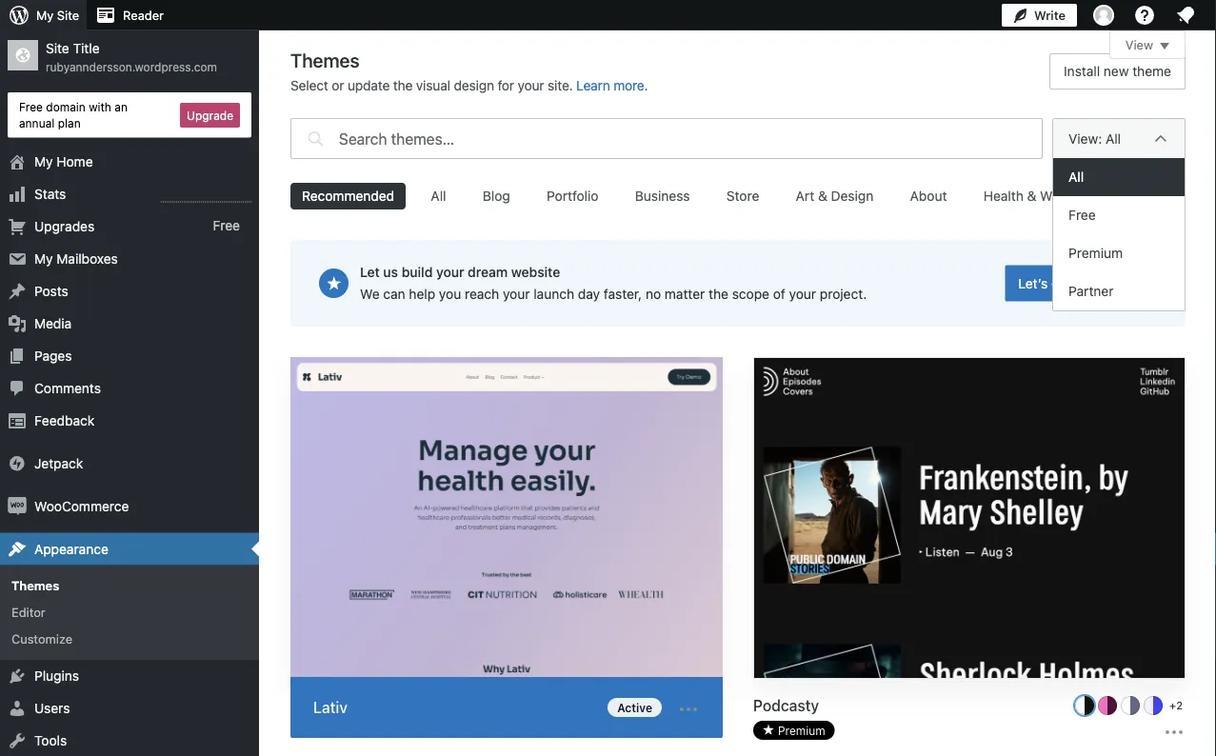 Task type: vqa. For each thing, say whether or not it's contained in the screenshot.
howard icon
no



Task type: describe. For each thing, give the bounding box(es) containing it.
website
[[511, 264, 560, 280]]

partner
[[1069, 283, 1114, 299]]

customize
[[11, 632, 72, 646]]

feedback link
[[0, 405, 259, 437]]

free domain with an annual plan
[[19, 100, 128, 129]]

faster,
[[604, 286, 642, 302]]

premium inside view: all list box
[[1069, 245, 1123, 261]]

day
[[578, 286, 600, 302]]

health & wellness button
[[972, 183, 1107, 210]]

appearance
[[34, 541, 108, 557]]

themes for themes select or update the visual design for your site. learn more .
[[291, 49, 360, 71]]

my for my home
[[34, 153, 53, 169]]

my home link
[[0, 145, 259, 178]]

select
[[291, 78, 328, 93]]

can
[[383, 286, 406, 302]]

view
[[1126, 38, 1154, 52]]

your inside themes select or update the visual design for your site. learn more .
[[518, 78, 544, 93]]

home
[[57, 153, 93, 169]]

free inside free link
[[1069, 207, 1096, 223]]

title
[[73, 40, 100, 56]]

art & design
[[796, 188, 874, 204]]

comments
[[34, 380, 101, 396]]

domain
[[46, 100, 86, 113]]

upgrade button
[[180, 103, 240, 127]]

2 horizontal spatial all
[[1106, 131, 1121, 146]]

project.
[[820, 286, 867, 302]]

let's get started
[[1019, 275, 1119, 291]]

woocommerce
[[34, 498, 129, 514]]

editor
[[11, 605, 45, 620]]

& for wellness
[[1028, 188, 1037, 204]]

install new theme link
[[1050, 53, 1186, 90]]

theme
[[1133, 63, 1172, 79]]

partner link
[[1054, 272, 1185, 311]]

view:
[[1069, 131, 1103, 146]]

all button
[[420, 183, 458, 210]]

view button
[[1110, 30, 1186, 59]]

wellness
[[1041, 188, 1095, 204]]

pages
[[34, 348, 72, 364]]

comments link
[[0, 372, 259, 405]]

reader link
[[87, 0, 171, 30]]

reader
[[123, 8, 164, 22]]

posts link
[[0, 275, 259, 307]]

lativ
[[313, 699, 348, 717]]

feedback
[[34, 413, 94, 428]]

my mailboxes
[[34, 251, 118, 266]]

premium link
[[1054, 234, 1185, 272]]

site.
[[548, 78, 573, 93]]

lativ is a wordpress block theme specifically designed for businesses and startups. it offers fresh, vibrant color palettes and sleek, modern templates that are perfect for companies looking to establish a bold and innovative online presence. image
[[291, 357, 723, 682]]

my profile image
[[1094, 5, 1115, 26]]

blog
[[483, 188, 510, 204]]

tools link
[[0, 725, 259, 756]]

my home
[[34, 153, 93, 169]]

let's get started link
[[1005, 265, 1133, 302]]

recommended button
[[291, 183, 406, 210]]

recommended
[[302, 188, 395, 204]]

the inside themes select or update the visual design for your site. learn more .
[[393, 78, 413, 93]]

let
[[360, 264, 380, 280]]

store button
[[715, 183, 771, 210]]

view: all list box
[[1053, 158, 1186, 312]]

all for all button
[[431, 188, 446, 204]]

an
[[115, 100, 128, 113]]

users link
[[0, 693, 259, 725]]

business button
[[624, 183, 702, 210]]

upgrade
[[187, 108, 233, 122]]

stats
[[34, 186, 66, 202]]

tools
[[34, 733, 67, 749]]

launch
[[534, 286, 575, 302]]

portfolio
[[547, 188, 599, 204]]

+2 button
[[1167, 696, 1186, 715]]

for
[[498, 78, 514, 93]]

new
[[1104, 63, 1129, 79]]

active
[[618, 701, 653, 714]]

install new theme
[[1064, 63, 1172, 79]]

more options for theme lativ image
[[677, 698, 700, 721]]



Task type: locate. For each thing, give the bounding box(es) containing it.
& inside "button"
[[818, 188, 828, 204]]

0 horizontal spatial free
[[19, 100, 43, 113]]

themes inside themes select or update the visual design for your site. learn more .
[[291, 49, 360, 71]]

my for my site
[[36, 8, 54, 22]]

about
[[910, 188, 947, 204]]

let us build your dream website we can help you reach your launch day faster, no matter the scope of your project.
[[360, 264, 867, 302]]

premium down the podcasty
[[778, 724, 826, 737]]

themes select or update the visual design for your site. learn more .
[[291, 49, 648, 93]]

upgrades
[[34, 218, 94, 234]]

install
[[1064, 63, 1100, 79]]

health & wellness
[[984, 188, 1095, 204]]

your down website
[[503, 286, 530, 302]]

get started
[[1052, 275, 1119, 291]]

my mailboxes link
[[0, 243, 259, 275]]

0 vertical spatial my
[[36, 8, 54, 22]]

free down wellness
[[1069, 207, 1096, 223]]

1 vertical spatial premium
[[778, 724, 826, 737]]

0 vertical spatial the
[[393, 78, 413, 93]]

sometimes your podcast episode cover arts deserve more attention than regular thumbnails offer. if you think so, then podcasty is the theme design for your podcast site. image
[[755, 358, 1185, 681]]

all right view:
[[1106, 131, 1121, 146]]

& inside button
[[1028, 188, 1037, 204]]

your right for
[[518, 78, 544, 93]]

woocommerce link
[[0, 490, 259, 523]]

1 horizontal spatial premium
[[1069, 245, 1123, 261]]

all left "blog"
[[431, 188, 446, 204]]

.
[[645, 78, 648, 93]]

no
[[646, 286, 661, 302]]

themes link
[[0, 572, 259, 599]]

1 & from the left
[[818, 188, 828, 204]]

with
[[89, 100, 111, 113]]

& right health
[[1028, 188, 1037, 204]]

free up the annual plan
[[19, 100, 43, 113]]

the
[[393, 78, 413, 93], [709, 286, 729, 302]]

free inside free domain with an annual plan
[[19, 100, 43, 113]]

all inside list box
[[1069, 169, 1084, 185]]

of
[[773, 286, 786, 302]]

1 horizontal spatial &
[[1028, 188, 1037, 204]]

your
[[518, 78, 544, 93], [436, 264, 464, 280], [503, 286, 530, 302], [789, 286, 817, 302]]

or
[[332, 78, 344, 93]]

the inside let us build your dream website we can help you reach your launch day faster, no matter the scope of your project.
[[709, 286, 729, 302]]

img image for jetpack
[[8, 454, 27, 473]]

1 vertical spatial site
[[46, 40, 69, 56]]

write
[[1035, 8, 1066, 22]]

pages link
[[0, 340, 259, 372]]

themes up editor
[[11, 578, 59, 593]]

jetpack link
[[0, 447, 259, 480]]

learn more link
[[577, 78, 645, 93]]

img image for woocommerce
[[8, 497, 27, 516]]

site up title
[[57, 8, 79, 22]]

dream
[[468, 264, 508, 280]]

1 vertical spatial my
[[34, 153, 53, 169]]

1 img image from the top
[[8, 454, 27, 473]]

my left "home"
[[34, 153, 53, 169]]

site title rubyanndersson.wordpress.com
[[46, 40, 217, 74]]

help image
[[1134, 4, 1157, 27]]

highest hourly views 0 image
[[161, 190, 252, 203]]

your up you
[[436, 264, 464, 280]]

help
[[409, 286, 436, 302]]

appearance link
[[0, 533, 259, 566]]

posts
[[34, 283, 68, 299]]

editor link
[[0, 599, 259, 626]]

0 vertical spatial all
[[1106, 131, 1121, 146]]

my
[[36, 8, 54, 22], [34, 153, 53, 169], [34, 251, 53, 266]]

all for 'all' link
[[1069, 169, 1084, 185]]

0 horizontal spatial themes
[[11, 578, 59, 593]]

mailboxes
[[57, 251, 118, 266]]

write link
[[1002, 0, 1078, 30]]

you
[[439, 286, 461, 302]]

premium inside button
[[778, 724, 826, 737]]

design
[[831, 188, 874, 204]]

2 horizontal spatial free
[[1069, 207, 1096, 223]]

None search field
[[291, 113, 1043, 164]]

2 vertical spatial my
[[34, 251, 53, 266]]

1 vertical spatial themes
[[11, 578, 59, 593]]

my up 'posts'
[[34, 251, 53, 266]]

0 vertical spatial site
[[57, 8, 79, 22]]

img image inside jetpack link
[[8, 454, 27, 473]]

closed image
[[1160, 43, 1170, 50]]

store
[[727, 188, 760, 204]]

img image left woocommerce
[[8, 497, 27, 516]]

my left reader link
[[36, 8, 54, 22]]

reach
[[465, 286, 499, 302]]

themes up or
[[291, 49, 360, 71]]

& for design
[[818, 188, 828, 204]]

my for my mailboxes
[[34, 251, 53, 266]]

jetpack
[[34, 455, 83, 471]]

themes for themes
[[11, 578, 59, 593]]

matter
[[665, 286, 705, 302]]

let's
[[1019, 275, 1048, 291]]

img image inside woocommerce link
[[8, 497, 27, 516]]

& right art
[[818, 188, 828, 204]]

manage your notifications image
[[1175, 4, 1198, 27]]

0 horizontal spatial all
[[431, 188, 446, 204]]

premium up get started
[[1069, 245, 1123, 261]]

learn more
[[577, 78, 645, 93]]

site inside site title rubyanndersson.wordpress.com
[[46, 40, 69, 56]]

customize link
[[0, 626, 259, 653]]

visual
[[416, 78, 451, 93]]

view: all
[[1069, 131, 1121, 146]]

0 vertical spatial img image
[[8, 454, 27, 473]]

+2
[[1170, 699, 1183, 712]]

all up wellness
[[1069, 169, 1084, 185]]

open search image
[[303, 113, 327, 164]]

my site
[[36, 8, 79, 22]]

free down highest hourly views 0 image
[[213, 218, 240, 234]]

the left visual
[[393, 78, 413, 93]]

1 vertical spatial img image
[[8, 497, 27, 516]]

2 img image from the top
[[8, 497, 27, 516]]

img image left jetpack
[[8, 454, 27, 473]]

1 vertical spatial the
[[709, 286, 729, 302]]

podcasty
[[754, 697, 819, 715]]

2 vertical spatial all
[[431, 188, 446, 204]]

1 horizontal spatial free
[[213, 218, 240, 234]]

media
[[34, 315, 72, 331]]

plugins
[[34, 668, 79, 684]]

plugins link
[[0, 660, 259, 693]]

blog button
[[471, 183, 522, 210]]

build
[[402, 264, 433, 280]]

free link
[[1054, 196, 1185, 234]]

about button
[[899, 183, 959, 210]]

1 horizontal spatial all
[[1069, 169, 1084, 185]]

stats link
[[0, 178, 259, 210]]

1 vertical spatial all
[[1069, 169, 1084, 185]]

2 & from the left
[[1028, 188, 1037, 204]]

0 horizontal spatial the
[[393, 78, 413, 93]]

my site link
[[0, 0, 87, 30]]

design
[[454, 78, 494, 93]]

0 vertical spatial themes
[[291, 49, 360, 71]]

Search search field
[[339, 119, 1042, 158]]

premium
[[1069, 245, 1123, 261], [778, 724, 826, 737]]

business
[[635, 188, 690, 204]]

0 horizontal spatial &
[[818, 188, 828, 204]]

more options for theme podcasty image
[[1163, 721, 1186, 744]]

users
[[34, 701, 70, 717]]

your right of
[[789, 286, 817, 302]]

1 horizontal spatial the
[[709, 286, 729, 302]]

img image
[[8, 454, 27, 473], [8, 497, 27, 516]]

update
[[348, 78, 390, 93]]

all inside button
[[431, 188, 446, 204]]

1 horizontal spatial themes
[[291, 49, 360, 71]]

&
[[818, 188, 828, 204], [1028, 188, 1037, 204]]

annual plan
[[19, 116, 81, 129]]

health
[[984, 188, 1024, 204]]

scope
[[732, 286, 770, 302]]

free
[[19, 100, 43, 113], [1069, 207, 1096, 223], [213, 218, 240, 234]]

the left "scope"
[[709, 286, 729, 302]]

0 horizontal spatial premium
[[778, 724, 826, 737]]

us
[[383, 264, 398, 280]]

site left title
[[46, 40, 69, 56]]

art
[[796, 188, 815, 204]]

0 vertical spatial premium
[[1069, 245, 1123, 261]]



